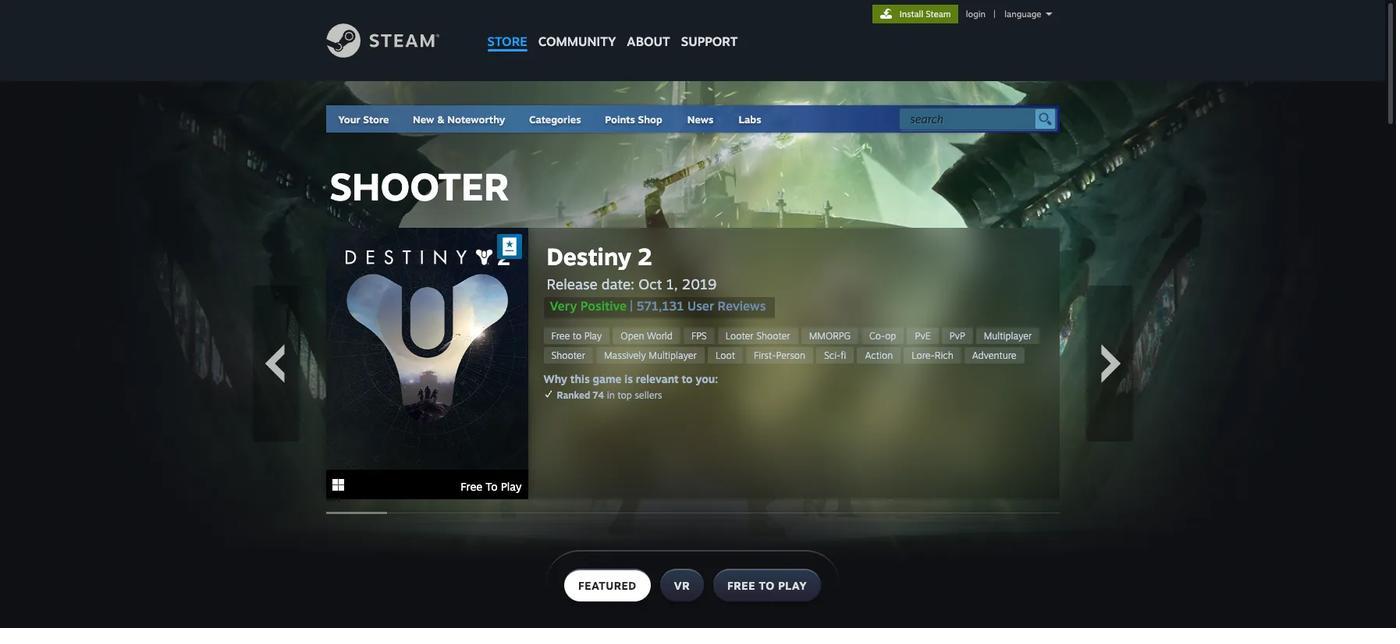Task type: locate. For each thing, give the bounding box(es) containing it.
free
[[552, 330, 570, 342], [461, 480, 483, 494], [728, 579, 756, 592]]

1 vertical spatial free to play
[[728, 579, 807, 592]]

2 horizontal spatial shooter
[[757, 330, 790, 342]]

install
[[900, 9, 924, 20]]

0 vertical spatial free
[[552, 330, 570, 342]]

support link
[[676, 0, 744, 53]]

0 horizontal spatial |
[[630, 298, 633, 314]]

co-op link
[[862, 328, 904, 344]]

open world
[[621, 330, 673, 342]]

game
[[593, 372, 622, 386]]

new & noteworthy
[[413, 113, 505, 126]]

multiplayer down world
[[649, 350, 697, 361]]

why this game is relevant to you:
[[544, 372, 718, 386]]

action
[[865, 350, 893, 361]]

1 horizontal spatial free to play
[[728, 579, 807, 592]]

positive
[[581, 298, 627, 314]]

shooter down new
[[330, 163, 509, 210]]

looter shooter link
[[718, 328, 798, 344]]

1 vertical spatial play
[[501, 480, 522, 494]]

2 horizontal spatial to
[[759, 579, 775, 592]]

massively
[[604, 350, 646, 361]]

| inside the destiny 2 release date: oct 1, 2019 very positive | 571,131 user reviews
[[630, 298, 633, 314]]

adventure
[[972, 350, 1017, 361]]

destiny 2 image
[[326, 228, 528, 470]]

about
[[627, 34, 670, 49]]

play
[[584, 330, 602, 342], [501, 480, 522, 494], [778, 579, 807, 592]]

shooter for looter
[[757, 330, 790, 342]]

free to play
[[552, 330, 602, 342], [728, 579, 807, 592]]

shooter up first-person link
[[757, 330, 790, 342]]

adventure link
[[965, 347, 1025, 364]]

login
[[966, 9, 986, 20]]

sci-
[[824, 350, 841, 361]]

| right "login" link
[[994, 9, 996, 20]]

mmorpg link
[[801, 328, 859, 344]]

lore-rich link
[[904, 347, 961, 364]]

first-person link
[[746, 347, 813, 364]]

login | language
[[966, 9, 1042, 20]]

2 vertical spatial play
[[778, 579, 807, 592]]

free right vr
[[728, 579, 756, 592]]

multiplayer up adventure
[[984, 330, 1032, 342]]

0 vertical spatial play
[[584, 330, 602, 342]]

about link
[[622, 0, 676, 53]]

2019
[[682, 276, 717, 293]]

1,
[[666, 276, 678, 293]]

store
[[363, 113, 389, 126]]

categories
[[529, 113, 581, 126]]

shooter
[[330, 163, 509, 210], [757, 330, 790, 342], [552, 350, 585, 361]]

store
[[487, 34, 527, 49]]

1 vertical spatial |
[[630, 298, 633, 314]]

2 vertical spatial free
[[728, 579, 756, 592]]

action link
[[857, 347, 901, 364]]

fps link
[[684, 328, 715, 344]]

first-
[[754, 350, 776, 361]]

1 horizontal spatial to
[[682, 372, 693, 386]]

points shop link
[[593, 105, 675, 133]]

labs
[[739, 113, 762, 126]]

0 vertical spatial shooter
[[330, 163, 509, 210]]

pvp link
[[942, 328, 973, 344]]

1 horizontal spatial |
[[994, 9, 996, 20]]

0 horizontal spatial play
[[501, 480, 522, 494]]

date:
[[602, 276, 635, 293]]

release
[[547, 276, 598, 293]]

massively multiplayer
[[604, 350, 697, 361]]

fps
[[692, 330, 707, 342]]

shooter down free to play link at the left of page
[[552, 350, 585, 361]]

relevant
[[636, 372, 679, 386]]

points
[[605, 113, 635, 126]]

0 horizontal spatial free
[[461, 480, 483, 494]]

community link
[[533, 0, 622, 57]]

rich
[[935, 350, 954, 361]]

world
[[647, 330, 673, 342]]

0 horizontal spatial shooter
[[330, 163, 509, 210]]

2 vertical spatial shooter
[[552, 350, 585, 361]]

news
[[688, 113, 714, 126]]

previous image
[[255, 344, 294, 383]]

sci-fi link
[[817, 347, 854, 364]]

free left 'to'
[[461, 480, 483, 494]]

1 vertical spatial shooter
[[757, 330, 790, 342]]

0 vertical spatial to
[[573, 330, 582, 342]]

1 horizontal spatial multiplayer
[[984, 330, 1032, 342]]

0 vertical spatial free to play
[[552, 330, 602, 342]]

you:
[[696, 372, 718, 386]]

loot
[[716, 350, 735, 361]]

1 horizontal spatial shooter
[[552, 350, 585, 361]]

sci-fi
[[824, 350, 847, 361]]

2 horizontal spatial free
[[728, 579, 756, 592]]

free to play link
[[326, 228, 528, 502]]

| down 'date:'
[[630, 298, 633, 314]]

massively multiplayer link
[[596, 347, 705, 364]]

free up 'shooter' link
[[552, 330, 570, 342]]

0 vertical spatial multiplayer
[[984, 330, 1032, 342]]

store link
[[482, 0, 533, 57]]

571,131
[[637, 298, 684, 314]]

support
[[681, 34, 738, 49]]

shooter inside multiplayer shooter
[[552, 350, 585, 361]]

74
[[593, 390, 604, 401]]

0 horizontal spatial multiplayer
[[649, 350, 697, 361]]

to
[[573, 330, 582, 342], [682, 372, 693, 386], [759, 579, 775, 592]]

shooter inside looter shooter link
[[757, 330, 790, 342]]

login link
[[963, 9, 989, 20]]



Task type: vqa. For each thing, say whether or not it's contained in the screenshot.
by associated with tag
no



Task type: describe. For each thing, give the bounding box(es) containing it.
lore-
[[912, 350, 935, 361]]

looter
[[726, 330, 754, 342]]

loot link
[[708, 347, 743, 364]]

first-person
[[754, 350, 806, 361]]

noteworthy
[[447, 113, 505, 126]]

shooter for multiplayer
[[552, 350, 585, 361]]

reviews
[[718, 298, 766, 314]]

your store link
[[338, 113, 389, 126]]

fi
[[841, 350, 847, 361]]

destiny 2 link
[[547, 242, 775, 271]]

multiplayer link
[[976, 328, 1040, 344]]

open
[[621, 330, 644, 342]]

free to play link
[[544, 328, 610, 344]]

top
[[618, 390, 632, 401]]

free to play
[[461, 480, 522, 494]]

install steam
[[900, 9, 951, 20]]

shop
[[638, 113, 663, 126]]

2 vertical spatial to
[[759, 579, 775, 592]]

1 horizontal spatial free
[[552, 330, 570, 342]]

is
[[625, 372, 633, 386]]

community
[[538, 34, 616, 49]]

multiplayer inside multiplayer shooter
[[984, 330, 1032, 342]]

install steam link
[[872, 5, 958, 23]]

lore-rich
[[912, 350, 954, 361]]

&
[[437, 113, 445, 126]]

op
[[885, 330, 896, 342]]

vr
[[674, 579, 690, 592]]

mmorpg
[[809, 330, 851, 342]]

news link
[[675, 105, 726, 133]]

2
[[638, 242, 653, 271]]

pvp
[[950, 330, 965, 342]]

why
[[544, 372, 568, 386]]

0 vertical spatial |
[[994, 9, 996, 20]]

0 horizontal spatial to
[[573, 330, 582, 342]]

ranked 74 in top sellers
[[557, 390, 662, 401]]

1 vertical spatial to
[[682, 372, 693, 386]]

your store
[[338, 113, 389, 126]]

search text field
[[911, 109, 1032, 130]]

steam
[[926, 9, 951, 20]]

oct
[[639, 276, 662, 293]]

0 horizontal spatial free to play
[[552, 330, 602, 342]]

sellers
[[635, 390, 662, 401]]

in
[[607, 390, 615, 401]]

co-op
[[870, 330, 896, 342]]

this
[[570, 372, 590, 386]]

1 vertical spatial multiplayer
[[649, 350, 697, 361]]

multiplayer shooter
[[552, 330, 1032, 361]]

1 vertical spatial free
[[461, 480, 483, 494]]

pve link
[[907, 328, 939, 344]]

co-
[[870, 330, 885, 342]]

next image
[[1092, 344, 1131, 383]]

pve
[[915, 330, 931, 342]]

very
[[550, 298, 577, 314]]

2 horizontal spatial play
[[778, 579, 807, 592]]

new & noteworthy link
[[413, 113, 505, 126]]

language
[[1005, 9, 1042, 20]]

points shop
[[605, 113, 663, 126]]

looter shooter
[[726, 330, 790, 342]]

shooter link
[[544, 347, 593, 364]]

featured
[[578, 579, 637, 592]]

person
[[776, 350, 806, 361]]

destiny
[[547, 242, 632, 271]]

labs link
[[726, 105, 774, 133]]

ranked
[[557, 390, 590, 401]]

categories link
[[529, 113, 581, 126]]

open world link
[[613, 328, 681, 344]]

user
[[688, 298, 714, 314]]

1 horizontal spatial play
[[584, 330, 602, 342]]

to
[[486, 480, 498, 494]]

destiny 2 release date: oct 1, 2019 very positive | 571,131 user reviews
[[547, 242, 766, 314]]

new
[[413, 113, 434, 126]]



